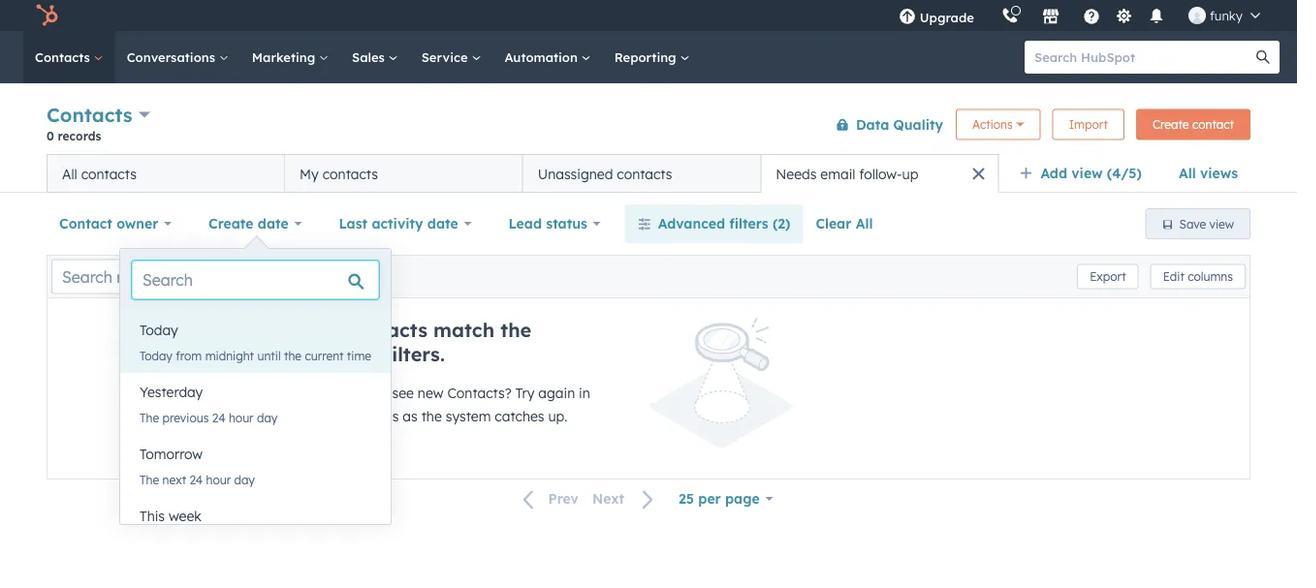 Task type: vqa. For each thing, say whether or not it's contained in the screenshot.
24 associated with Yesterday
yes



Task type: locate. For each thing, give the bounding box(es) containing it.
create contact
[[1153, 117, 1235, 132]]

previous
[[163, 411, 209, 425]]

current down no
[[305, 349, 344, 363]]

date
[[258, 215, 289, 232], [428, 215, 458, 232]]

the right until
[[284, 349, 302, 363]]

1 vertical spatial view
[[1210, 217, 1235, 231]]

create date button
[[196, 205, 315, 243]]

day up this week button
[[234, 473, 255, 487]]

date inside dropdown button
[[258, 215, 289, 232]]

0 vertical spatial contacts
[[35, 49, 94, 65]]

2 vertical spatial contacts
[[342, 318, 428, 342]]

conversations link
[[115, 31, 240, 83]]

1 date from the left
[[258, 215, 289, 232]]

2 date from the left
[[428, 215, 458, 232]]

1 horizontal spatial date
[[428, 215, 458, 232]]

contacts up time
[[342, 318, 428, 342]]

2 horizontal spatial all
[[1179, 165, 1197, 182]]

contacts link
[[23, 31, 115, 83]]

upgrade
[[920, 9, 975, 25]]

today today from midnight until the current time
[[140, 322, 372, 363]]

export
[[1090, 270, 1127, 284]]

view inside button
[[1210, 217, 1235, 231]]

0 vertical spatial view
[[1072, 165, 1103, 182]]

view inside popup button
[[1072, 165, 1103, 182]]

25 per page
[[679, 491, 760, 508]]

day inside the yesterday the previous 24 hour day
[[257, 411, 278, 425]]

1 contacts from the left
[[81, 165, 137, 182]]

today
[[140, 322, 178, 339], [140, 349, 173, 363]]

create inside button
[[1153, 117, 1190, 132]]

the
[[501, 318, 532, 342], [284, 349, 302, 363], [422, 408, 442, 425]]

all down 0 records
[[62, 165, 77, 182]]

1 vertical spatial today
[[140, 349, 173, 363]]

contacts inside no contacts match the current filters.
[[342, 318, 428, 342]]

view right add
[[1072, 165, 1103, 182]]

contacts down contacts banner
[[617, 165, 673, 182]]

0 horizontal spatial day
[[234, 473, 255, 487]]

hour inside the yesterday the previous 24 hour day
[[229, 411, 254, 425]]

0 horizontal spatial contacts
[[81, 165, 137, 182]]

the inside today today from midnight until the current time
[[284, 349, 302, 363]]

0 horizontal spatial 24
[[190, 473, 203, 487]]

the inside expecting to see new contacts? try again in a few seconds as the system catches up.
[[422, 408, 442, 425]]

hour for yesterday
[[229, 411, 254, 425]]

today button
[[120, 311, 391, 350]]

today up from
[[140, 322, 178, 339]]

0 vertical spatial day
[[257, 411, 278, 425]]

time
[[347, 349, 372, 363]]

1 vertical spatial contacts
[[47, 103, 132, 127]]

current
[[308, 342, 378, 367], [305, 349, 344, 363]]

0
[[47, 129, 54, 143]]

hour up tomorrow "button"
[[229, 411, 254, 425]]

contacts right my
[[323, 165, 378, 182]]

lead status
[[509, 215, 588, 232]]

create up search 'search field'
[[209, 215, 254, 232]]

tomorrow button
[[120, 436, 391, 474]]

24 right next
[[190, 473, 203, 487]]

the inside no contacts match the current filters.
[[501, 318, 532, 342]]

contacts
[[35, 49, 94, 65], [47, 103, 132, 127], [342, 318, 428, 342]]

1 vertical spatial the
[[284, 349, 302, 363]]

contacts up records
[[47, 103, 132, 127]]

hour right next
[[206, 473, 231, 487]]

current inside no contacts match the current filters.
[[308, 342, 378, 367]]

contacts for unassigned contacts
[[617, 165, 673, 182]]

list box
[[120, 311, 391, 560]]

data quality button
[[823, 105, 945, 144]]

automation link
[[493, 31, 603, 83]]

date inside popup button
[[428, 215, 458, 232]]

calling icon button
[[994, 3, 1027, 28]]

add
[[1041, 165, 1068, 182]]

all left views
[[1179, 165, 1197, 182]]

menu
[[885, 0, 1275, 31]]

filters
[[730, 215, 769, 232]]

2 horizontal spatial contacts
[[617, 165, 673, 182]]

the
[[140, 411, 159, 425], [140, 473, 159, 487]]

24
[[212, 411, 226, 425], [190, 473, 203, 487]]

0 vertical spatial the
[[501, 318, 532, 342]]

this
[[140, 508, 165, 525]]

the inside the yesterday the previous 24 hour day
[[140, 411, 159, 425]]

date right activity
[[428, 215, 458, 232]]

3 contacts from the left
[[617, 165, 673, 182]]

clear
[[816, 215, 852, 232]]

2 vertical spatial the
[[422, 408, 442, 425]]

Search name, phone, email addresses, or company search field
[[51, 259, 280, 294]]

1 horizontal spatial day
[[257, 411, 278, 425]]

the left next
[[140, 473, 159, 487]]

0 vertical spatial the
[[140, 411, 159, 425]]

week
[[169, 508, 202, 525]]

calling icon image
[[1002, 8, 1019, 25]]

marketplaces image
[[1043, 9, 1060, 26]]

service
[[422, 49, 472, 65]]

no
[[308, 318, 336, 342]]

funky town image
[[1189, 7, 1207, 24]]

1 the from the top
[[140, 411, 159, 425]]

view
[[1072, 165, 1103, 182], [1210, 217, 1235, 231]]

0 vertical spatial create
[[1153, 117, 1190, 132]]

25 per page button
[[666, 480, 786, 519]]

contacts button
[[47, 101, 150, 129]]

all
[[1179, 165, 1197, 182], [62, 165, 77, 182], [856, 215, 873, 232]]

today left from
[[140, 349, 173, 363]]

help button
[[1076, 0, 1109, 31]]

current up expecting
[[308, 342, 378, 367]]

to
[[375, 385, 389, 402]]

contacts banner
[[47, 99, 1251, 154]]

columns
[[1188, 270, 1234, 284]]

needs email follow-up
[[776, 165, 919, 182]]

1 horizontal spatial create
[[1153, 117, 1190, 132]]

24 for yesterday
[[212, 411, 226, 425]]

import button
[[1053, 109, 1125, 140]]

funky button
[[1177, 0, 1273, 31]]

expecting to see new contacts? try again in a few seconds as the system catches up.
[[308, 385, 591, 425]]

view right save
[[1210, 217, 1235, 231]]

contacts down hubspot "link"
[[35, 49, 94, 65]]

contact
[[59, 215, 112, 232]]

records
[[58, 129, 101, 143]]

the for tomorrow
[[140, 473, 159, 487]]

1 horizontal spatial the
[[422, 408, 442, 425]]

(4/5)
[[1107, 165, 1143, 182]]

contact
[[1193, 117, 1235, 132]]

2 horizontal spatial the
[[501, 318, 532, 342]]

day inside tomorrow the next 24 hour day
[[234, 473, 255, 487]]

sales
[[352, 49, 389, 65]]

create
[[1153, 117, 1190, 132], [209, 215, 254, 232]]

upgrade image
[[899, 9, 916, 26]]

view for add
[[1072, 165, 1103, 182]]

contacts inside button
[[617, 165, 673, 182]]

contacts down records
[[81, 165, 137, 182]]

the down yesterday
[[140, 411, 159, 425]]

save
[[1180, 217, 1207, 231]]

reporting link
[[603, 31, 702, 83]]

0 horizontal spatial view
[[1072, 165, 1103, 182]]

1 horizontal spatial contacts
[[323, 165, 378, 182]]

day for tomorrow
[[234, 473, 255, 487]]

2 contacts from the left
[[323, 165, 378, 182]]

0 horizontal spatial date
[[258, 215, 289, 232]]

the inside tomorrow the next 24 hour day
[[140, 473, 159, 487]]

1 vertical spatial hour
[[206, 473, 231, 487]]

filters.
[[384, 342, 445, 367]]

settings image
[[1116, 8, 1133, 26]]

next
[[163, 473, 186, 487]]

0 horizontal spatial all
[[62, 165, 77, 182]]

0 vertical spatial hour
[[229, 411, 254, 425]]

all inside "link"
[[1179, 165, 1197, 182]]

24 inside tomorrow the next 24 hour day
[[190, 473, 203, 487]]

day up tomorrow "button"
[[257, 411, 278, 425]]

1 today from the top
[[140, 322, 178, 339]]

24 right previous
[[212, 411, 226, 425]]

contacts
[[81, 165, 137, 182], [323, 165, 378, 182], [617, 165, 673, 182]]

1 vertical spatial create
[[209, 215, 254, 232]]

system
[[446, 408, 491, 425]]

1 vertical spatial day
[[234, 473, 255, 487]]

create inside dropdown button
[[209, 215, 254, 232]]

0 horizontal spatial the
[[284, 349, 302, 363]]

1 horizontal spatial view
[[1210, 217, 1235, 231]]

0 vertical spatial 24
[[212, 411, 226, 425]]

date up search 'search field'
[[258, 215, 289, 232]]

yesterday the previous 24 hour day
[[140, 384, 278, 425]]

contacts?
[[448, 385, 512, 402]]

create left contact
[[1153, 117, 1190, 132]]

hour inside tomorrow the next 24 hour day
[[206, 473, 231, 487]]

all right clear
[[856, 215, 873, 232]]

1 vertical spatial 24
[[190, 473, 203, 487]]

0 vertical spatial today
[[140, 322, 178, 339]]

1 vertical spatial the
[[140, 473, 159, 487]]

2 the from the top
[[140, 473, 159, 487]]

last
[[339, 215, 368, 232]]

0 horizontal spatial create
[[209, 215, 254, 232]]

the right match
[[501, 318, 532, 342]]

hubspot link
[[23, 4, 73, 27]]

tomorrow the next 24 hour day
[[140, 446, 255, 487]]

current inside today today from midnight until the current time
[[305, 349, 344, 363]]

the right as
[[422, 408, 442, 425]]

1 horizontal spatial 24
[[212, 411, 226, 425]]

unassigned contacts button
[[523, 154, 761, 193]]

this week button
[[120, 498, 391, 536]]

save view button
[[1146, 209, 1251, 240]]

24 inside the yesterday the previous 24 hour day
[[212, 411, 226, 425]]

settings link
[[1112, 5, 1137, 26]]



Task type: describe. For each thing, give the bounding box(es) containing it.
contacts for my contacts
[[323, 165, 378, 182]]

25
[[679, 491, 694, 508]]

yesterday
[[140, 384, 203, 401]]

reporting
[[615, 49, 680, 65]]

per
[[699, 491, 721, 508]]

add view (4/5)
[[1041, 165, 1143, 182]]

create for create contact
[[1153, 117, 1190, 132]]

activity
[[372, 215, 423, 232]]

view for save
[[1210, 217, 1235, 231]]

Search search field
[[132, 261, 379, 300]]

new
[[418, 385, 444, 402]]

views
[[1201, 165, 1239, 182]]

see
[[392, 385, 414, 402]]

add view (4/5) button
[[1007, 154, 1167, 193]]

catches
[[495, 408, 545, 425]]

my contacts
[[300, 165, 378, 182]]

page
[[726, 491, 760, 508]]

prev button
[[512, 487, 586, 513]]

edit
[[1164, 270, 1185, 284]]

clear all
[[816, 215, 873, 232]]

(2)
[[773, 215, 791, 232]]

1 horizontal spatial all
[[856, 215, 873, 232]]

all contacts
[[62, 165, 137, 182]]

service link
[[410, 31, 493, 83]]

create contact button
[[1137, 109, 1251, 140]]

automation
[[505, 49, 582, 65]]

up.
[[548, 408, 568, 425]]

contact owner button
[[47, 205, 184, 243]]

search button
[[1247, 41, 1280, 74]]

contact owner
[[59, 215, 158, 232]]

in
[[579, 385, 591, 402]]

few
[[320, 408, 343, 425]]

needs email follow-up button
[[761, 154, 999, 193]]

all contacts button
[[47, 154, 285, 193]]

next button
[[586, 487, 666, 513]]

notifications image
[[1148, 9, 1166, 26]]

all for all contacts
[[62, 165, 77, 182]]

help image
[[1083, 9, 1101, 26]]

hubspot image
[[35, 4, 58, 27]]

funky
[[1210, 7, 1243, 23]]

follow-
[[860, 165, 903, 182]]

this week
[[140, 508, 202, 525]]

contacts for all contacts
[[81, 165, 137, 182]]

marketing
[[252, 49, 319, 65]]

marketplaces button
[[1031, 0, 1072, 31]]

data
[[856, 116, 890, 133]]

my contacts button
[[285, 154, 523, 193]]

menu containing funky
[[885, 0, 1275, 31]]

day for yesterday
[[257, 411, 278, 425]]

advanced filters (2) button
[[625, 205, 804, 243]]

prev
[[549, 491, 579, 508]]

search image
[[1257, 50, 1271, 64]]

create for create date
[[209, 215, 254, 232]]

actions
[[973, 117, 1013, 132]]

unassigned contacts
[[538, 165, 673, 182]]

0 records
[[47, 129, 101, 143]]

notifications button
[[1141, 0, 1174, 31]]

advanced
[[658, 215, 726, 232]]

needs
[[776, 165, 817, 182]]

next
[[593, 491, 625, 508]]

email
[[821, 165, 856, 182]]

last activity date button
[[326, 205, 484, 243]]

seconds
[[347, 408, 399, 425]]

edit columns button
[[1151, 264, 1246, 290]]

advanced filters (2)
[[658, 215, 791, 232]]

save view
[[1180, 217, 1235, 231]]

sales link
[[340, 31, 410, 83]]

quality
[[894, 116, 944, 133]]

24 for tomorrow
[[190, 473, 203, 487]]

the for yesterday
[[140, 411, 159, 425]]

import
[[1070, 117, 1109, 132]]

as
[[403, 408, 418, 425]]

lead
[[509, 215, 542, 232]]

unassigned
[[538, 165, 613, 182]]

again
[[539, 385, 575, 402]]

status
[[546, 215, 588, 232]]

export button
[[1078, 264, 1139, 290]]

no contacts match the current filters.
[[308, 318, 532, 367]]

lead status button
[[496, 205, 614, 243]]

Search HubSpot search field
[[1025, 41, 1263, 74]]

match
[[434, 318, 495, 342]]

up
[[903, 165, 919, 182]]

all for all views
[[1179, 165, 1197, 182]]

a
[[308, 408, 316, 425]]

my
[[300, 165, 319, 182]]

from
[[176, 349, 202, 363]]

contacts inside popup button
[[47, 103, 132, 127]]

try
[[516, 385, 535, 402]]

owner
[[117, 215, 158, 232]]

all views link
[[1167, 154, 1251, 193]]

hour for tomorrow
[[206, 473, 231, 487]]

list box containing today
[[120, 311, 391, 560]]

conversations
[[127, 49, 219, 65]]

data quality
[[856, 116, 944, 133]]

2 today from the top
[[140, 349, 173, 363]]

pagination navigation
[[512, 487, 666, 513]]

expecting
[[308, 385, 372, 402]]



